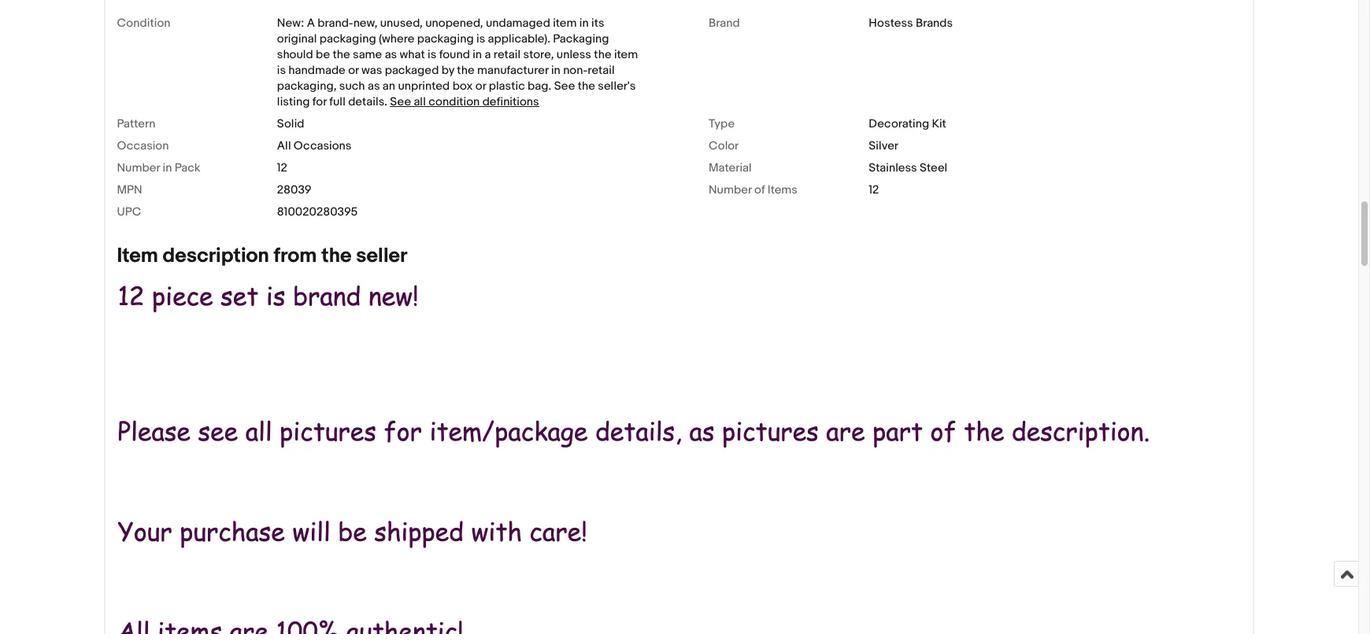 Task type: locate. For each thing, give the bounding box(es) containing it.
1 vertical spatial 12
[[869, 183, 880, 198]]

item up packaging
[[553, 16, 577, 31]]

new: a brand-new, unused, unopened, undamaged item in its original packaging (where packaging is applicable). packaging should be the same as what is found in a retail store, unless the item is handmade or was packaged by the manufacturer in non-retail packaging, such as an unprinted box or plastic bag. see the seller's listing for full details.
[[277, 16, 638, 109]]

number
[[117, 161, 160, 176], [709, 183, 752, 198]]

1 horizontal spatial packaging
[[417, 32, 474, 46]]

28039
[[277, 183, 312, 198]]

see
[[554, 80, 575, 94], [390, 95, 411, 109]]

definitions
[[483, 95, 539, 109]]

silver
[[869, 139, 899, 154]]

of
[[755, 183, 765, 198]]

is
[[477, 32, 485, 46], [428, 48, 437, 62], [277, 64, 286, 78]]

or
[[348, 64, 359, 78], [476, 80, 486, 94]]

kit
[[932, 117, 947, 131]]

retail up the seller's
[[588, 64, 615, 78]]

2 vertical spatial is
[[277, 64, 286, 78]]

0 horizontal spatial or
[[348, 64, 359, 78]]

1 horizontal spatial as
[[385, 48, 397, 62]]

is right what
[[428, 48, 437, 62]]

original
[[277, 32, 317, 46]]

number down occasion
[[117, 161, 160, 176]]

as left an
[[368, 80, 380, 94]]

0 horizontal spatial number
[[117, 161, 160, 176]]

0 vertical spatial number
[[117, 161, 160, 176]]

1 packaging from the left
[[320, 32, 376, 46]]

1 horizontal spatial see
[[554, 80, 575, 94]]

0 horizontal spatial item
[[553, 16, 577, 31]]

should
[[277, 48, 313, 62]]

12 down stainless
[[869, 183, 880, 198]]

decorating
[[869, 117, 930, 131]]

an
[[383, 80, 395, 94]]

unopened,
[[426, 16, 483, 31]]

in left a
[[473, 48, 482, 62]]

item
[[553, 16, 577, 31], [614, 48, 638, 62]]

1 vertical spatial item
[[614, 48, 638, 62]]

0 horizontal spatial 12
[[277, 161, 288, 176]]

12 for pack
[[277, 161, 288, 176]]

unless
[[557, 48, 592, 62]]

mpn
[[117, 183, 142, 198]]

or right box
[[476, 80, 486, 94]]

item up the seller's
[[614, 48, 638, 62]]

material
[[709, 161, 752, 176]]

packaging
[[320, 32, 376, 46], [417, 32, 474, 46]]

occasions
[[294, 139, 352, 154]]

0 vertical spatial 12
[[277, 161, 288, 176]]

as down (where
[[385, 48, 397, 62]]

in
[[580, 16, 589, 31], [473, 48, 482, 62], [551, 64, 561, 78], [163, 161, 172, 176]]

retail up manufacturer
[[494, 48, 521, 62]]

number in pack
[[117, 161, 201, 176]]

retail
[[494, 48, 521, 62], [588, 64, 615, 78]]

0 vertical spatial item
[[553, 16, 577, 31]]

1 horizontal spatial retail
[[588, 64, 615, 78]]

0 vertical spatial retail
[[494, 48, 521, 62]]

be
[[316, 48, 330, 62]]

1 horizontal spatial number
[[709, 183, 752, 198]]

packaging,
[[277, 80, 337, 94]]

from
[[274, 245, 317, 269]]

0 horizontal spatial see
[[390, 95, 411, 109]]

type
[[709, 117, 735, 131]]

in left non-
[[551, 64, 561, 78]]

seller
[[356, 245, 408, 269]]

1 vertical spatial number
[[709, 183, 752, 198]]

hostess brands
[[869, 16, 953, 31]]

0 horizontal spatial packaging
[[320, 32, 376, 46]]

or up the such
[[348, 64, 359, 78]]

0 vertical spatial is
[[477, 32, 485, 46]]

items
[[768, 183, 798, 198]]

1 horizontal spatial 12
[[869, 183, 880, 198]]

1 horizontal spatial or
[[476, 80, 486, 94]]

1 vertical spatial retail
[[588, 64, 615, 78]]

for
[[313, 95, 327, 109]]

12 down all
[[277, 161, 288, 176]]

steel
[[920, 161, 948, 176]]

0 vertical spatial as
[[385, 48, 397, 62]]

1 vertical spatial as
[[368, 80, 380, 94]]

0 horizontal spatial as
[[368, 80, 380, 94]]

is down should
[[277, 64, 286, 78]]

12
[[277, 161, 288, 176], [869, 183, 880, 198]]

see down non-
[[554, 80, 575, 94]]

the right from
[[321, 245, 352, 269]]

packaging down the unopened,
[[417, 32, 474, 46]]

see left 'all'
[[390, 95, 411, 109]]

0 horizontal spatial retail
[[494, 48, 521, 62]]

store,
[[524, 48, 554, 62]]

1 vertical spatial is
[[428, 48, 437, 62]]

color
[[709, 139, 739, 154]]

all
[[414, 95, 426, 109]]

is up a
[[477, 32, 485, 46]]

0 vertical spatial or
[[348, 64, 359, 78]]

as
[[385, 48, 397, 62], [368, 80, 380, 94]]

0 vertical spatial see
[[554, 80, 575, 94]]

found
[[439, 48, 470, 62]]

number down the material
[[709, 183, 752, 198]]

packaged
[[385, 64, 439, 78]]

the
[[333, 48, 350, 62], [594, 48, 612, 62], [457, 64, 475, 78], [578, 80, 596, 94], [321, 245, 352, 269]]

pack
[[175, 161, 201, 176]]

bag.
[[528, 80, 552, 94]]

packaging down brand- on the top
[[320, 32, 376, 46]]

1 horizontal spatial item
[[614, 48, 638, 62]]



Task type: vqa. For each thing, say whether or not it's contained in the screenshot.
Watch video
no



Task type: describe. For each thing, give the bounding box(es) containing it.
was
[[362, 64, 382, 78]]

same
[[353, 48, 382, 62]]

1 vertical spatial see
[[390, 95, 411, 109]]

new,
[[353, 16, 378, 31]]

number for number in pack
[[117, 161, 160, 176]]

manufacturer
[[477, 64, 549, 78]]

pattern
[[117, 117, 156, 131]]

all occasions
[[277, 139, 352, 154]]

non-
[[563, 64, 588, 78]]

stainless steel
[[869, 161, 948, 176]]

by
[[442, 64, 455, 78]]

such
[[339, 80, 365, 94]]

upc
[[117, 206, 141, 220]]

a
[[307, 16, 315, 31]]

see inside new: a brand-new, unused, unopened, undamaged item in its original packaging (where packaging is applicable). packaging should be the same as what is found in a retail store, unless the item is handmade or was packaged by the manufacturer in non-retail packaging, such as an unprinted box or plastic bag. see the seller's listing for full details.
[[554, 80, 575, 94]]

2 horizontal spatial is
[[477, 32, 485, 46]]

810020280395
[[277, 206, 358, 220]]

the down packaging
[[594, 48, 612, 62]]

unused,
[[380, 16, 423, 31]]

condition
[[429, 95, 480, 109]]

seller's
[[598, 80, 636, 94]]

its
[[592, 16, 605, 31]]

details.
[[348, 95, 388, 109]]

item description from the seller
[[117, 245, 408, 269]]

the down non-
[[578, 80, 596, 94]]

occasion
[[117, 139, 169, 154]]

number of items
[[709, 183, 798, 198]]

0 horizontal spatial is
[[277, 64, 286, 78]]

box
[[453, 80, 473, 94]]

number for number of items
[[709, 183, 752, 198]]

12 for items
[[869, 183, 880, 198]]

item
[[117, 245, 158, 269]]

full
[[329, 95, 346, 109]]

applicable).
[[488, 32, 551, 46]]

brand
[[709, 16, 740, 31]]

stainless
[[869, 161, 918, 176]]

description
[[163, 245, 269, 269]]

packaging
[[553, 32, 609, 46]]

brand-
[[318, 16, 353, 31]]

(where
[[379, 32, 415, 46]]

see all condition definitions
[[390, 95, 539, 109]]

1 horizontal spatial is
[[428, 48, 437, 62]]

hostess
[[869, 16, 913, 31]]

the up box
[[457, 64, 475, 78]]

all
[[277, 139, 291, 154]]

a
[[485, 48, 491, 62]]

in left "its"
[[580, 16, 589, 31]]

plastic
[[489, 80, 525, 94]]

new:
[[277, 16, 304, 31]]

the right be
[[333, 48, 350, 62]]

condition
[[117, 16, 171, 31]]

solid
[[277, 117, 304, 131]]

decorating kit
[[869, 117, 947, 131]]

what
[[400, 48, 425, 62]]

1 vertical spatial or
[[476, 80, 486, 94]]

unprinted
[[398, 80, 450, 94]]

listing
[[277, 95, 310, 109]]

handmade
[[289, 64, 346, 78]]

in left pack
[[163, 161, 172, 176]]

brands
[[916, 16, 953, 31]]

see all condition definitions link
[[390, 95, 539, 109]]

undamaged
[[486, 16, 551, 31]]

2 packaging from the left
[[417, 32, 474, 46]]



